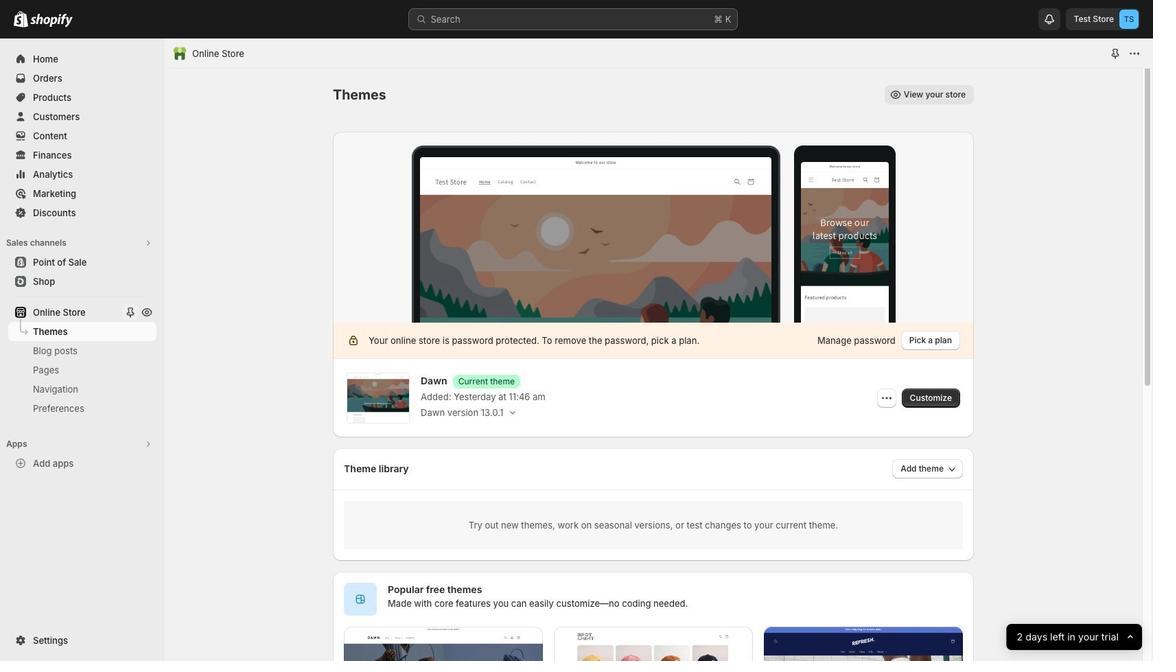 Task type: locate. For each thing, give the bounding box(es) containing it.
shopify image
[[14, 11, 28, 27], [30, 14, 73, 27]]



Task type: describe. For each thing, give the bounding box(es) containing it.
test store image
[[1120, 10, 1139, 29]]

0 horizontal spatial shopify image
[[14, 11, 28, 27]]

online store image
[[173, 47, 187, 60]]

1 horizontal spatial shopify image
[[30, 14, 73, 27]]



Task type: vqa. For each thing, say whether or not it's contained in the screenshot.
My Store icon
no



